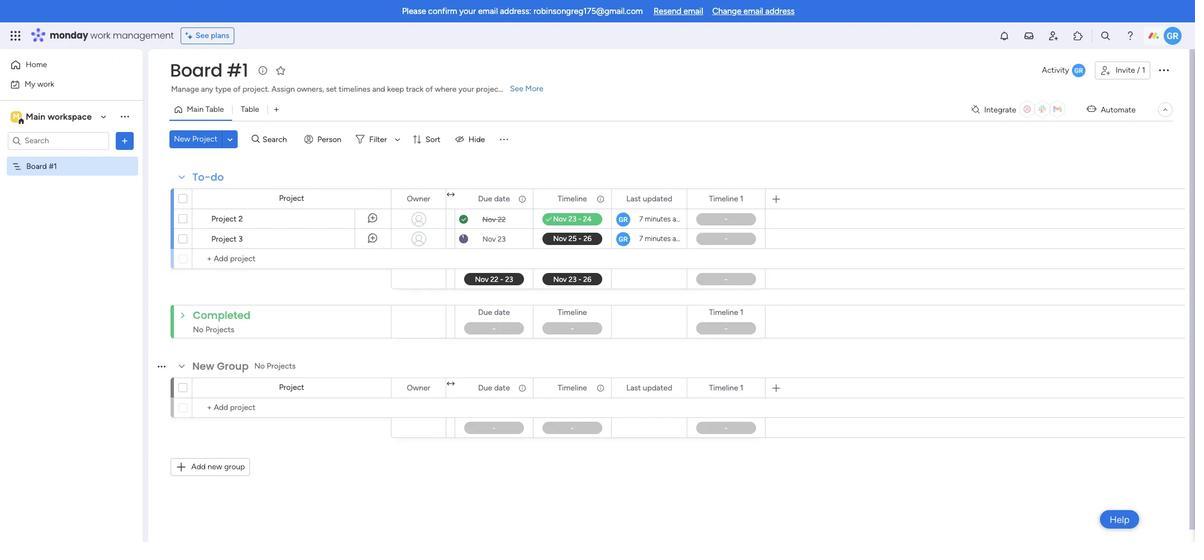 Task type: vqa. For each thing, say whether or not it's contained in the screenshot.
stands.
yes



Task type: locate. For each thing, give the bounding box(es) containing it.
hide button
[[451, 130, 492, 148]]

1 minutes from the top
[[645, 215, 671, 223]]

2 updated from the top
[[643, 383, 673, 392]]

due for group
[[478, 383, 492, 392]]

3 timeline 1 field from the top
[[706, 382, 747, 394]]

0 vertical spatial 7 minutes ago
[[639, 215, 685, 223]]

0 vertical spatial see
[[196, 31, 209, 40]]

last updated field for new group
[[624, 382, 675, 394]]

0 vertical spatial last updated
[[627, 194, 673, 203]]

1 nov from the top
[[483, 215, 496, 224]]

1 horizontal spatial board #1
[[170, 58, 248, 83]]

board #1
[[170, 58, 248, 83], [26, 161, 57, 171]]

project
[[476, 84, 502, 94]]

nov left 23
[[483, 235, 496, 243]]

Timeline 1 field
[[706, 193, 747, 205], [706, 307, 747, 319], [706, 382, 747, 394]]

1 vertical spatial #1
[[49, 161, 57, 171]]

2 vertical spatial timeline field
[[555, 382, 590, 394]]

see left "more"
[[510, 84, 524, 93]]

0 vertical spatial date
[[494, 194, 510, 203]]

timeline 1 field for to-do
[[706, 193, 747, 205]]

options image
[[1158, 63, 1171, 77]]

1 vertical spatial new
[[192, 359, 214, 373]]

email for resend email
[[684, 6, 704, 16]]

of right track
[[426, 84, 433, 94]]

2 vertical spatial due date
[[478, 383, 510, 392]]

0 horizontal spatial board #1
[[26, 161, 57, 171]]

0 vertical spatial board
[[170, 58, 223, 83]]

last updated
[[627, 194, 673, 203], [627, 383, 673, 392]]

workspace selection element
[[11, 110, 93, 124]]

main right workspace image on the left of page
[[26, 111, 45, 122]]

0 horizontal spatial board
[[26, 161, 47, 171]]

board inside list box
[[26, 161, 47, 171]]

0 horizontal spatial #1
[[49, 161, 57, 171]]

1 date from the top
[[494, 194, 510, 203]]

new inside new group field
[[192, 359, 214, 373]]

dapulse integrations image
[[972, 105, 980, 114]]

nov
[[483, 215, 496, 224], [483, 235, 496, 243]]

Owner field
[[404, 193, 433, 205], [404, 382, 433, 394]]

0 vertical spatial last updated field
[[624, 193, 675, 205]]

your right where
[[459, 84, 474, 94]]

1 vertical spatial work
[[37, 79, 54, 89]]

main down manage at top left
[[187, 105, 204, 114]]

see left plans
[[196, 31, 209, 40]]

due for do
[[478, 194, 492, 203]]

timeline field for due date
[[555, 307, 590, 319]]

1 due date from the top
[[478, 194, 510, 203]]

invite / 1
[[1116, 65, 1146, 75]]

resend email link
[[654, 6, 704, 16]]

email left 'address:' at the left top
[[478, 6, 498, 16]]

ago
[[673, 215, 685, 223], [673, 234, 685, 243]]

collapse board header image
[[1161, 105, 1170, 114]]

1 vertical spatial ago
[[673, 234, 685, 243]]

7 minutes ago
[[639, 215, 685, 223], [639, 234, 685, 243]]

hide
[[469, 135, 485, 144]]

table down the any at the top left of the page
[[206, 105, 224, 114]]

0 horizontal spatial new
[[174, 134, 190, 144]]

To-do field
[[190, 170, 227, 185]]

board down search in workspace field
[[26, 161, 47, 171]]

timeline 1 for group
[[709, 383, 744, 392]]

monday work management
[[50, 29, 174, 42]]

1 table from the left
[[206, 105, 224, 114]]

0 vertical spatial new
[[174, 134, 190, 144]]

Last updated field
[[624, 193, 675, 205], [624, 382, 675, 394]]

change
[[713, 6, 742, 16]]

main inside the workspace selection element
[[26, 111, 45, 122]]

0 horizontal spatial main
[[26, 111, 45, 122]]

my work button
[[7, 75, 120, 93]]

2 ago from the top
[[673, 234, 685, 243]]

1 horizontal spatial of
[[426, 84, 433, 94]]

invite members image
[[1048, 30, 1060, 41]]

1 horizontal spatial see
[[510, 84, 524, 93]]

confirm
[[428, 6, 457, 16]]

project inside button
[[192, 134, 218, 144]]

1 vertical spatial board
[[26, 161, 47, 171]]

inbox image
[[1024, 30, 1035, 41]]

3 due date field from the top
[[476, 382, 513, 394]]

2 owner field from the top
[[404, 382, 433, 394]]

of
[[233, 84, 241, 94], [426, 84, 433, 94]]

2 timeline field from the top
[[555, 307, 590, 319]]

updated for group
[[643, 383, 673, 392]]

group
[[224, 462, 245, 472]]

new down main table button
[[174, 134, 190, 144]]

workspace image
[[11, 110, 22, 123]]

1 vertical spatial see
[[510, 84, 524, 93]]

1 vertical spatial due date field
[[476, 307, 513, 319]]

0 vertical spatial 7
[[639, 215, 643, 223]]

2 of from the left
[[426, 84, 433, 94]]

0 horizontal spatial of
[[233, 84, 241, 94]]

0 horizontal spatial work
[[37, 79, 54, 89]]

last updated for new group
[[627, 383, 673, 392]]

main inside main table button
[[187, 105, 204, 114]]

1 due from the top
[[478, 194, 492, 203]]

3 timeline 1 from the top
[[709, 383, 744, 392]]

board #1 up the any at the top left of the page
[[170, 58, 248, 83]]

table
[[206, 105, 224, 114], [241, 105, 259, 114]]

1 owner from the top
[[407, 194, 431, 203]]

1 last from the top
[[627, 194, 641, 203]]

person button
[[300, 130, 348, 148]]

your
[[460, 6, 476, 16], [459, 84, 474, 94]]

1 v2 expand column image from the top
[[447, 190, 455, 200]]

see for see plans
[[196, 31, 209, 40]]

timeline
[[558, 194, 587, 203], [709, 194, 739, 203], [558, 308, 587, 317], [709, 308, 739, 317], [558, 383, 587, 392], [709, 383, 739, 392]]

1 vertical spatial minutes
[[645, 234, 671, 243]]

main for main workspace
[[26, 111, 45, 122]]

0 vertical spatial due
[[478, 194, 492, 203]]

1 last updated from the top
[[627, 194, 673, 203]]

3 due date from the top
[[478, 383, 510, 392]]

work right my
[[37, 79, 54, 89]]

3 timeline field from the top
[[555, 382, 590, 394]]

home
[[26, 60, 47, 69]]

new inside new project button
[[174, 134, 190, 144]]

0 vertical spatial minutes
[[645, 215, 671, 223]]

1 horizontal spatial work
[[90, 29, 111, 42]]

1 horizontal spatial table
[[241, 105, 259, 114]]

board up the any at the top left of the page
[[170, 58, 223, 83]]

main table button
[[170, 101, 232, 119]]

2 email from the left
[[684, 6, 704, 16]]

work
[[90, 29, 111, 42], [37, 79, 54, 89]]

1 vertical spatial updated
[[643, 383, 673, 392]]

date for to-do
[[494, 194, 510, 203]]

type
[[215, 84, 231, 94]]

keep
[[387, 84, 404, 94]]

0 vertical spatial due date field
[[476, 193, 513, 205]]

Search in workspace field
[[23, 134, 93, 147]]

1 vertical spatial nov
[[483, 235, 496, 243]]

help image
[[1125, 30, 1136, 41]]

set
[[326, 84, 337, 94]]

see more link
[[509, 83, 545, 95]]

3 email from the left
[[744, 6, 764, 16]]

column information image
[[596, 384, 605, 392]]

7
[[639, 215, 643, 223], [639, 234, 643, 243]]

project 2
[[211, 214, 243, 224]]

work right 'monday'
[[90, 29, 111, 42]]

1 vertical spatial due date
[[478, 308, 510, 317]]

new left 'group'
[[192, 359, 214, 373]]

table down project.
[[241, 105, 259, 114]]

automate
[[1101, 105, 1136, 114]]

1 timeline 1 from the top
[[709, 194, 744, 203]]

person
[[318, 135, 341, 144]]

2 owner from the top
[[407, 383, 431, 392]]

1 vertical spatial 7
[[639, 234, 643, 243]]

add new group button
[[171, 458, 250, 476]]

group
[[217, 359, 249, 373]]

#1
[[227, 58, 248, 83], [49, 161, 57, 171]]

1
[[1143, 65, 1146, 75], [740, 194, 744, 203], [740, 308, 744, 317], [740, 383, 744, 392]]

see inside button
[[196, 31, 209, 40]]

1 vertical spatial owner field
[[404, 382, 433, 394]]

New Group field
[[190, 359, 252, 374]]

1 vertical spatial due
[[478, 308, 492, 317]]

1 updated from the top
[[643, 194, 673, 203]]

due date
[[478, 194, 510, 203], [478, 308, 510, 317], [478, 383, 510, 392]]

change email address link
[[713, 6, 795, 16]]

main for main table
[[187, 105, 204, 114]]

minutes
[[645, 215, 671, 223], [645, 234, 671, 243]]

1 vertical spatial last updated
[[627, 383, 673, 392]]

0 vertical spatial work
[[90, 29, 111, 42]]

1 due date field from the top
[[476, 193, 513, 205]]

table button
[[232, 101, 268, 119]]

board #1 down search in workspace field
[[26, 161, 57, 171]]

1 vertical spatial timeline 1 field
[[706, 307, 747, 319]]

apps image
[[1073, 30, 1084, 41]]

your right confirm
[[460, 6, 476, 16]]

1 horizontal spatial main
[[187, 105, 204, 114]]

v2 expand column image
[[447, 190, 455, 200], [447, 379, 455, 389]]

workspace
[[48, 111, 92, 122]]

2 vertical spatial due
[[478, 383, 492, 392]]

column information image for to-do
[[518, 194, 527, 203]]

0 vertical spatial v2 expand column image
[[447, 190, 455, 200]]

updated
[[643, 194, 673, 203], [643, 383, 673, 392]]

2 vertical spatial date
[[494, 383, 510, 392]]

option
[[0, 156, 143, 158]]

Timeline field
[[555, 193, 590, 205], [555, 307, 590, 319], [555, 382, 590, 394]]

column information image for new group
[[518, 384, 527, 392]]

see more
[[510, 84, 544, 93]]

0 vertical spatial ago
[[673, 215, 685, 223]]

#1 down search in workspace field
[[49, 161, 57, 171]]

1 vertical spatial board #1
[[26, 161, 57, 171]]

1 vertical spatial owner
[[407, 383, 431, 392]]

due
[[478, 194, 492, 203], [478, 308, 492, 317], [478, 383, 492, 392]]

2 last from the top
[[627, 383, 641, 392]]

1 vertical spatial last updated field
[[624, 382, 675, 394]]

0 vertical spatial timeline 1 field
[[706, 193, 747, 205]]

0 horizontal spatial email
[[478, 6, 498, 16]]

1 vertical spatial timeline 1
[[709, 308, 744, 317]]

of right the type
[[233, 84, 241, 94]]

1 vertical spatial last
[[627, 383, 641, 392]]

2 due date from the top
[[478, 308, 510, 317]]

#1 up the type
[[227, 58, 248, 83]]

table inside main table button
[[206, 105, 224, 114]]

3
[[239, 234, 243, 244]]

email right resend
[[684, 6, 704, 16]]

2 minutes from the top
[[645, 234, 671, 243]]

1 7 minutes ago from the top
[[639, 215, 685, 223]]

2 last updated from the top
[[627, 383, 673, 392]]

any
[[201, 84, 213, 94]]

work for my
[[37, 79, 54, 89]]

1 last updated field from the top
[[624, 193, 675, 205]]

2 nov from the top
[[483, 235, 496, 243]]

0 vertical spatial nov
[[483, 215, 496, 224]]

1 vertical spatial 7 minutes ago
[[639, 234, 685, 243]]

0 vertical spatial updated
[[643, 194, 673, 203]]

1 vertical spatial date
[[494, 308, 510, 317]]

2 vertical spatial timeline 1
[[709, 383, 744, 392]]

owners,
[[297, 84, 324, 94]]

nov left '22'
[[483, 215, 496, 224]]

2 vertical spatial timeline 1 field
[[706, 382, 747, 394]]

timeline 1
[[709, 194, 744, 203], [709, 308, 744, 317], [709, 383, 744, 392]]

options image
[[119, 135, 130, 146]]

work inside button
[[37, 79, 54, 89]]

0 vertical spatial last
[[627, 194, 641, 203]]

new for new project
[[174, 134, 190, 144]]

board
[[170, 58, 223, 83], [26, 161, 47, 171]]

0 vertical spatial timeline field
[[555, 193, 590, 205]]

2 vertical spatial due date field
[[476, 382, 513, 394]]

column information image
[[518, 194, 527, 203], [596, 194, 605, 203], [518, 384, 527, 392]]

1 vertical spatial v2 expand column image
[[447, 379, 455, 389]]

plans
[[211, 31, 229, 40]]

help button
[[1101, 510, 1140, 529]]

0 vertical spatial #1
[[227, 58, 248, 83]]

1 horizontal spatial email
[[684, 6, 704, 16]]

timeline field for timeline 1
[[555, 382, 590, 394]]

robinsongreg175@gmail.com
[[534, 6, 643, 16]]

0 horizontal spatial table
[[206, 105, 224, 114]]

to-do
[[192, 170, 224, 184]]

sort button
[[408, 130, 447, 148]]

last
[[627, 194, 641, 203], [627, 383, 641, 392]]

manage any type of project. assign owners, set timelines and keep track of where your project stands.
[[171, 84, 528, 94]]

2 timeline 1 field from the top
[[706, 307, 747, 319]]

0 vertical spatial due date
[[478, 194, 510, 203]]

please confirm your email address: robinsongreg175@gmail.com
[[402, 6, 643, 16]]

1 timeline 1 field from the top
[[706, 193, 747, 205]]

main
[[187, 105, 204, 114], [26, 111, 45, 122]]

0 horizontal spatial see
[[196, 31, 209, 40]]

owner
[[407, 194, 431, 203], [407, 383, 431, 392]]

date
[[494, 194, 510, 203], [494, 308, 510, 317], [494, 383, 510, 392]]

email right change
[[744, 6, 764, 16]]

3 due from the top
[[478, 383, 492, 392]]

2 table from the left
[[241, 105, 259, 114]]

timelines
[[339, 84, 370, 94]]

2 last updated field from the top
[[624, 382, 675, 394]]

new
[[208, 462, 222, 472]]

0 vertical spatial timeline 1
[[709, 194, 744, 203]]

0 vertical spatial owner
[[407, 194, 431, 203]]

email for change email address
[[744, 6, 764, 16]]

nov 23
[[483, 235, 506, 243]]

1 vertical spatial timeline field
[[555, 307, 590, 319]]

Due date field
[[476, 193, 513, 205], [476, 307, 513, 319], [476, 382, 513, 394]]

date for new group
[[494, 383, 510, 392]]

manage
[[171, 84, 199, 94]]

3 date from the top
[[494, 383, 510, 392]]

1 horizontal spatial new
[[192, 359, 214, 373]]

0 vertical spatial owner field
[[404, 193, 433, 205]]

2 horizontal spatial email
[[744, 6, 764, 16]]

1 horizontal spatial board
[[170, 58, 223, 83]]

board #1 inside list box
[[26, 161, 57, 171]]



Task type: describe. For each thing, give the bounding box(es) containing it.
Board #1 field
[[167, 58, 251, 83]]

more
[[526, 84, 544, 93]]

due date for new group
[[478, 383, 510, 392]]

show board description image
[[256, 65, 269, 76]]

due date for to-do
[[478, 194, 510, 203]]

1 7 from the top
[[639, 215, 643, 223]]

2
[[239, 214, 243, 224]]

last updated field for to-do
[[624, 193, 675, 205]]

resend email
[[654, 6, 704, 16]]

address
[[766, 6, 795, 16]]

main table
[[187, 105, 224, 114]]

22
[[498, 215, 506, 224]]

timeline 1 field for new group
[[706, 382, 747, 394]]

resend
[[654, 6, 682, 16]]

1 of from the left
[[233, 84, 241, 94]]

main workspace
[[26, 111, 92, 122]]

nov for project 3
[[483, 235, 496, 243]]

23
[[498, 235, 506, 243]]

menu image
[[499, 134, 510, 145]]

2 7 minutes ago from the top
[[639, 234, 685, 243]]

2 due from the top
[[478, 308, 492, 317]]

1 ago from the top
[[673, 215, 685, 223]]

Search field
[[260, 131, 293, 147]]

new project
[[174, 134, 218, 144]]

change email address
[[713, 6, 795, 16]]

new for new group
[[192, 359, 214, 373]]

0 vertical spatial board #1
[[170, 58, 248, 83]]

management
[[113, 29, 174, 42]]

monday
[[50, 29, 88, 42]]

board #1 list box
[[0, 154, 143, 327]]

see plans
[[196, 31, 229, 40]]

address:
[[500, 6, 532, 16]]

and
[[372, 84, 385, 94]]

last for new group
[[627, 383, 641, 392]]

my work
[[25, 79, 54, 89]]

greg robinson image
[[1164, 27, 1182, 45]]

dapulse checkmark sign image
[[546, 213, 552, 227]]

please
[[402, 6, 426, 16]]

v2 done deadline image
[[459, 214, 468, 225]]

1 vertical spatial your
[[459, 84, 474, 94]]

new project button
[[170, 130, 222, 148]]

table inside table button
[[241, 105, 259, 114]]

arrow down image
[[391, 133, 404, 146]]

filter button
[[352, 130, 404, 148]]

select product image
[[10, 30, 21, 41]]

1 email from the left
[[478, 6, 498, 16]]

1 timeline field from the top
[[555, 193, 590, 205]]

2 date from the top
[[494, 308, 510, 317]]

to-
[[192, 170, 211, 184]]

see plans button
[[181, 27, 235, 44]]

stands.
[[504, 84, 528, 94]]

search everything image
[[1101, 30, 1112, 41]]

+ Add project text field
[[198, 252, 386, 266]]

activity button
[[1038, 62, 1091, 79]]

nov for project 2
[[483, 215, 496, 224]]

v2 search image
[[252, 133, 260, 146]]

new group
[[192, 359, 249, 373]]

do
[[211, 170, 224, 184]]

integrate
[[985, 105, 1017, 114]]

workspace options image
[[119, 111, 130, 122]]

track
[[406, 84, 424, 94]]

add view image
[[274, 105, 279, 114]]

due date field for to-do
[[476, 193, 513, 205]]

owner for first owner field from the bottom of the page
[[407, 383, 431, 392]]

activity
[[1042, 65, 1070, 75]]

timeline 1 for do
[[709, 194, 744, 203]]

last updated for to-do
[[627, 194, 673, 203]]

owner for 2nd owner field from the bottom
[[407, 194, 431, 203]]

2 due date field from the top
[[476, 307, 513, 319]]

2 7 from the top
[[639, 234, 643, 243]]

work for monday
[[90, 29, 111, 42]]

add to favorites image
[[275, 65, 286, 76]]

2 timeline 1 from the top
[[709, 308, 744, 317]]

completed
[[193, 308, 251, 322]]

add new group
[[191, 462, 245, 472]]

1 horizontal spatial #1
[[227, 58, 248, 83]]

1 inside invite / 1 button
[[1143, 65, 1146, 75]]

updated for do
[[643, 194, 673, 203]]

autopilot image
[[1087, 102, 1097, 116]]

project.
[[243, 84, 270, 94]]

where
[[435, 84, 457, 94]]

notifications image
[[999, 30, 1010, 41]]

filter
[[369, 135, 387, 144]]

sort
[[426, 135, 441, 144]]

nov 22
[[483, 215, 506, 224]]

/
[[1138, 65, 1141, 75]]

last for to-do
[[627, 194, 641, 203]]

+ Add project text field
[[198, 401, 386, 415]]

home button
[[7, 56, 120, 74]]

0 vertical spatial your
[[460, 6, 476, 16]]

assign
[[272, 84, 295, 94]]

2 v2 expand column image from the top
[[447, 379, 455, 389]]

#1 inside list box
[[49, 161, 57, 171]]

invite
[[1116, 65, 1136, 75]]

add
[[191, 462, 206, 472]]

due date field for new group
[[476, 382, 513, 394]]

invite / 1 button
[[1095, 62, 1151, 79]]

1 owner field from the top
[[404, 193, 433, 205]]

project 3
[[211, 234, 243, 244]]

help
[[1110, 514, 1130, 525]]

see for see more
[[510, 84, 524, 93]]

m
[[13, 112, 20, 121]]

angle down image
[[227, 135, 233, 144]]

my
[[25, 79, 35, 89]]

Completed field
[[190, 308, 253, 323]]



